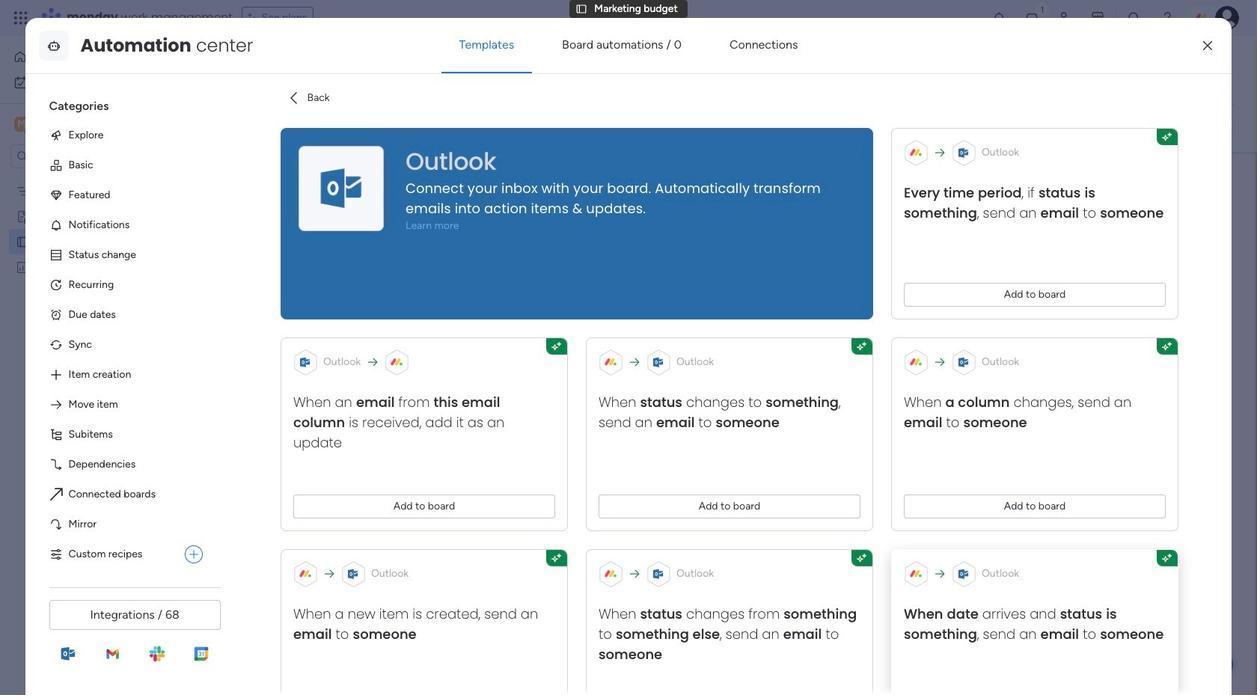 Task type: locate. For each thing, give the bounding box(es) containing it.
workforms logo image
[[370, 117, 454, 141]]

option
[[9, 45, 182, 69], [9, 70, 182, 94], [0, 177, 191, 180], [37, 540, 179, 570]]

tab
[[439, 79, 463, 103]]

public board image
[[16, 234, 30, 249]]

collapse image
[[1220, 123, 1232, 135]]

group
[[528, 270, 926, 357], [528, 357, 926, 444], [528, 444, 926, 525]]

heading
[[37, 86, 215, 120]]

list box
[[37, 86, 227, 570], [0, 175, 191, 482]]

public dashboard image
[[16, 260, 30, 274]]

monday marketplace image
[[1091, 10, 1106, 25]]

search everything image
[[1127, 10, 1142, 25]]

tab list
[[227, 79, 1235, 104]]

1 group from the top
[[528, 270, 926, 357]]

private board image
[[16, 209, 30, 223]]

workspace selection element
[[14, 115, 125, 135]]

Choose a date date field
[[528, 483, 926, 511]]

app banner image outlook image
[[317, 165, 365, 213]]

invite members image
[[1058, 10, 1073, 25]]

name text field
[[528, 309, 926, 339]]

form form
[[198, 153, 1256, 696]]

Search in workspace field
[[31, 148, 125, 165]]

notifications image
[[992, 10, 1007, 25]]



Task type: describe. For each thing, give the bounding box(es) containing it.
help image
[[1160, 10, 1175, 25]]

1 image
[[1036, 1, 1050, 18]]

select product image
[[13, 10, 28, 25]]

workspace image
[[14, 116, 29, 133]]

3 group from the top
[[528, 444, 926, 525]]

update feed image
[[1025, 10, 1040, 25]]

kendall parks image
[[1216, 6, 1240, 30]]

see plans image
[[248, 10, 262, 26]]

2 group from the top
[[528, 357, 926, 444]]



Task type: vqa. For each thing, say whether or not it's contained in the screenshot.
Medium title
no



